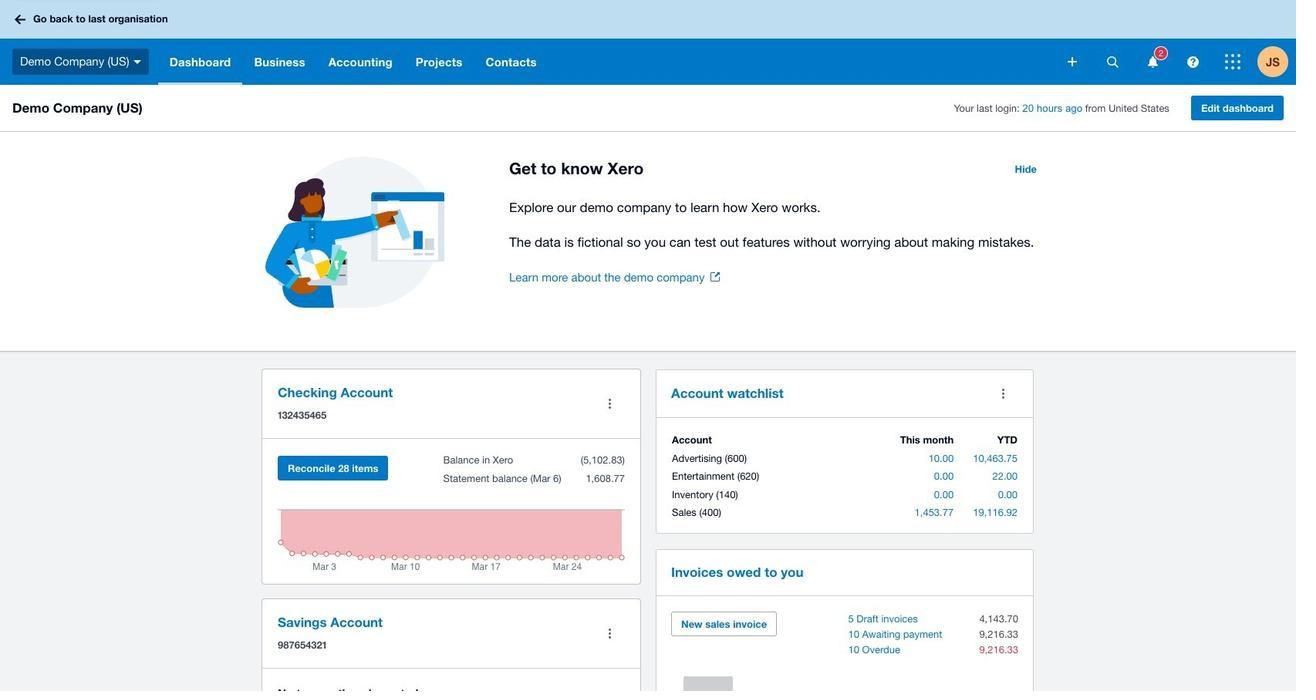 Task type: vqa. For each thing, say whether or not it's contained in the screenshot.
rate
no



Task type: describe. For each thing, give the bounding box(es) containing it.
intro banner body element
[[510, 197, 1047, 253]]

1 horizontal spatial svg image
[[1188, 56, 1199, 68]]



Task type: locate. For each thing, give the bounding box(es) containing it.
banner
[[0, 0, 1297, 85]]

svg image
[[15, 14, 25, 24], [1107, 56, 1119, 68], [1148, 56, 1158, 68], [133, 60, 141, 64]]

2 horizontal spatial svg image
[[1226, 54, 1241, 69]]

2 manage menu toggle image from the top
[[594, 619, 625, 650]]

1 vertical spatial manage menu toggle image
[[594, 619, 625, 650]]

accounts watchlist options image
[[988, 378, 1019, 409]]

0 vertical spatial manage menu toggle image
[[594, 389, 625, 420]]

manage menu toggle image
[[594, 389, 625, 420], [594, 619, 625, 650]]

0 horizontal spatial svg image
[[1068, 57, 1078, 66]]

1 manage menu toggle image from the top
[[594, 389, 625, 420]]

svg image
[[1226, 54, 1241, 69], [1188, 56, 1199, 68], [1068, 57, 1078, 66]]



